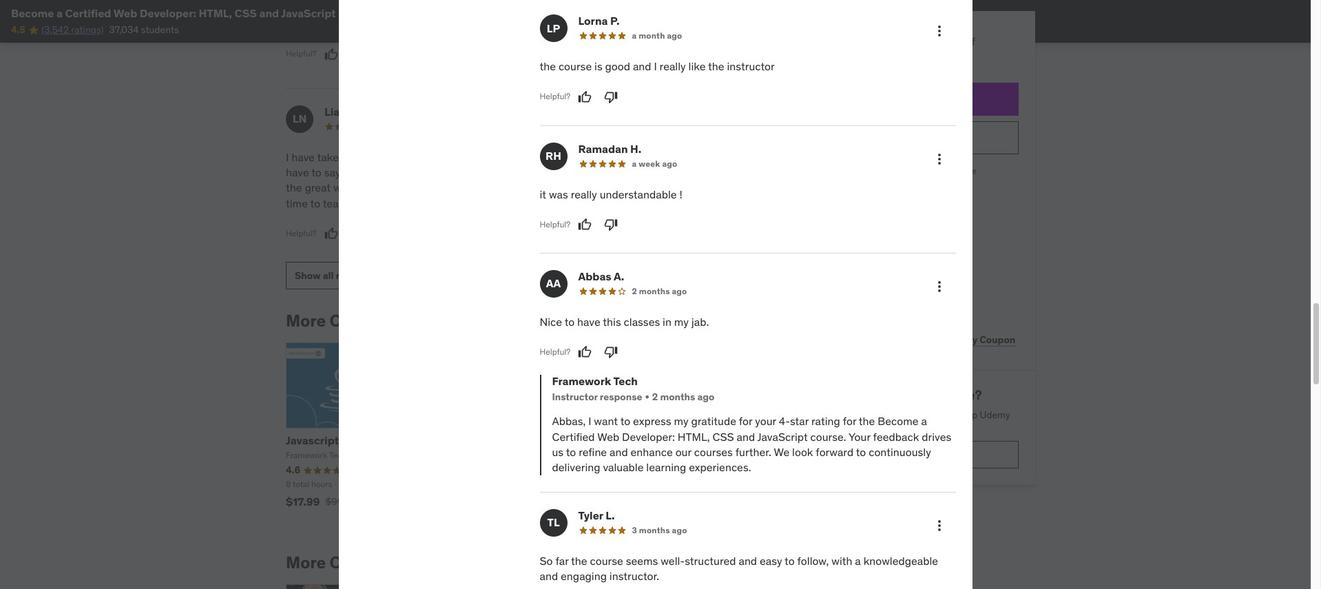 Task type: locate. For each thing, give the bounding box(es) containing it.
0 vertical spatial in
[[371, 150, 379, 164]]

by for more courses by
[[398, 552, 417, 573]]

0 vertical spatial 3
[[631, 121, 636, 131]]

for up your
[[843, 414, 857, 428]]

0 vertical spatial lassoff
[[536, 450, 562, 461]]

ago for tyler l.
[[672, 525, 687, 535]]

$17.99 $99.99
[[286, 495, 357, 508]]

javascript
[[286, 434, 339, 447]]

tech up response
[[614, 374, 638, 388]]

helpful? left mark review by michael w. as helpful icon
[[286, 48, 317, 59]]

the down keep
[[481, 181, 498, 195]]

0 horizontal spatial course.
[[455, 196, 491, 210]]

easy down thank
[[385, 196, 408, 210]]

ajax development framework tech, mark lassoff
[[450, 434, 562, 461]]

to up great
[[312, 165, 322, 179]]

but left should
[[589, 150, 606, 164]]

courses
[[330, 310, 394, 332], [330, 552, 394, 573]]

2 vertical spatial this
[[603, 315, 621, 329]]

certified up ratings)
[[65, 6, 111, 20]]

helpful? for rh
[[540, 219, 571, 229]]

tl
[[548, 516, 560, 529]]

1 more from the top
[[286, 310, 326, 332]]

0 horizontal spatial lassoff
[[536, 450, 562, 461]]

nice
[[540, 315, 562, 329]]

courses down $99.99
[[330, 552, 394, 573]]

lassoff up delivering
[[536, 450, 562, 461]]

1 vertical spatial in
[[353, 196, 362, 210]]

months down $14.99
[[639, 525, 670, 535]]

0 vertical spatial course
[[559, 59, 592, 73]]

hours
[[312, 479, 332, 489]]

try udemy business link
[[818, 441, 1019, 469]]

3 for yr
[[631, 121, 636, 131]]

1 horizontal spatial lassoff
[[700, 463, 727, 474]]

mark review by abbas a. as helpful image
[[578, 345, 592, 359]]

to inside training 2 or more people? get your team access to 25,000+ top udemy courses anytime, anywhere.
[[913, 409, 922, 421]]

framework for beginners
[[286, 450, 327, 461]]

more down $17.99
[[286, 552, 326, 573]]

ago right week
[[663, 158, 678, 169]]

0 horizontal spatial lectures
[[351, 479, 381, 489]]

ago up nice to have this classes in my jab.
[[672, 286, 687, 296]]

37,034
[[109, 24, 139, 36]]

keep
[[473, 165, 497, 179]]

helpful? for yr
[[538, 182, 569, 192]]

this down thank
[[365, 196, 383, 210]]

javascript up mark review by michael w. as helpful icon
[[281, 6, 336, 20]]

it was really understandable !
[[540, 187, 683, 201]]

courses up far).
[[444, 150, 483, 164]]

udemy down feedback
[[889, 448, 921, 461]]

0 horizontal spatial easy
[[385, 196, 408, 210]]

get
[[818, 409, 834, 421]]

to left follow,
[[785, 554, 795, 568]]

become
[[11, 6, 54, 20], [878, 414, 919, 428]]

your
[[836, 409, 855, 421], [755, 414, 777, 428]]

mark review by yogesh r. as unhelpful image
[[603, 181, 617, 194]]

1 horizontal spatial udemy
[[981, 409, 1011, 421]]

become inside the abbas, i want to express my gratitude for your 4-star rating for the become a certified web developer: html, css and javascript course. your feedback drives us to refine and enhance our courses further. we look forward to continuously delivering valuable learning experiences.
[[878, 414, 919, 428]]

1 horizontal spatial certified
[[552, 430, 595, 444]]

by
[[398, 310, 417, 332], [398, 552, 417, 573]]

developer: up enhance
[[622, 430, 675, 444]]

0 vertical spatial i
[[654, 59, 657, 73]]

0 horizontal spatial developer:
[[140, 6, 196, 20]]

•
[[645, 390, 650, 403]]

anytime,
[[854, 422, 891, 435]]

to up 'anywhere.'
[[913, 409, 922, 421]]

a down h.
[[632, 158, 637, 169]]

my left jab.
[[675, 315, 689, 329]]

16 lectures
[[663, 492, 703, 502]]

in
[[371, 150, 379, 164], [353, 196, 362, 210], [663, 315, 672, 329]]

0 horizontal spatial javascript
[[281, 6, 336, 20]]

0 horizontal spatial your
[[755, 414, 777, 428]]

2 more from the top
[[286, 552, 326, 573]]

months inside 'framework tech instructor response • 2 months ago'
[[660, 390, 696, 403]]

your left 4-
[[755, 414, 777, 428]]

to down your
[[856, 445, 866, 459]]

i
[[654, 59, 657, 73], [286, 150, 289, 164], [589, 414, 592, 428]]

83% off
[[937, 34, 976, 48]]

0 horizontal spatial i
[[286, 150, 289, 164]]

3 months ago up h.
[[631, 121, 686, 131]]

total for 1
[[620, 492, 637, 502]]

i
[[504, 150, 507, 164]]

ago down beginner $14.99 at bottom
[[672, 525, 687, 535]]

beginners
[[359, 434, 413, 447]]

understandable
[[600, 187, 677, 201]]

was
[[549, 187, 568, 201]]

1 vertical spatial 3 months ago
[[632, 525, 687, 535]]

1 horizontal spatial really
[[660, 59, 686, 73]]

mark review by abbas a. as unhelpful image
[[604, 345, 618, 359]]

this down part
[[343, 165, 361, 179]]

development
[[480, 434, 550, 447]]

2 but from the left
[[589, 150, 606, 164]]

additional actions for review by lorna p. image
[[931, 23, 948, 39]]

3 up h.
[[631, 121, 636, 131]]

tech, down the fundamentals
[[658, 463, 677, 474]]

0 horizontal spatial html,
[[199, 6, 232, 20]]

additional actions for review by abbas a. image
[[931, 278, 948, 295]]

try
[[873, 448, 886, 461]]

0 vertical spatial 3 months ago
[[631, 121, 686, 131]]

mark review by lorna p. as unhelpful image
[[604, 90, 618, 104]]

framework for fundamentals
[[615, 463, 656, 474]]

helpful? left mark review by abbas a. as helpful icon
[[540, 347, 571, 357]]

helpful? left 'mark review by liam n. as helpful' image
[[286, 228, 317, 238]]

1 horizontal spatial lectures
[[515, 479, 545, 489]]

0 horizontal spatial tech
[[329, 450, 347, 461]]

0 vertical spatial more
[[286, 310, 326, 332]]

guarantee
[[939, 165, 977, 175]]

in right 'classes'
[[663, 315, 672, 329]]

0 vertical spatial udemy
[[981, 409, 1011, 421]]

1 courses from the top
[[330, 310, 394, 332]]

yogesh r.
[[577, 104, 628, 118]]

really left like
[[660, 59, 686, 73]]

time
[[286, 196, 308, 210]]

easy left follow,
[[760, 554, 783, 568]]

yr
[[545, 112, 560, 125]]

1 horizontal spatial tech,
[[658, 463, 677, 474]]

have up mark review by abbas a. as helpful icon
[[578, 315, 601, 329]]

0 vertical spatial web
[[114, 6, 137, 20]]

mark
[[515, 450, 534, 461], [679, 463, 698, 474]]

udemy inside training 2 or more people? get your team access to 25,000+ top udemy courses anytime, anywhere.
[[981, 409, 1011, 421]]

2 by from the top
[[398, 552, 417, 573]]

0 horizontal spatial but
[[485, 150, 502, 164]]

0 horizontal spatial courses
[[444, 150, 483, 164]]

helpful?
[[286, 48, 317, 59], [540, 91, 571, 101], [538, 182, 569, 192], [540, 219, 571, 229], [286, 228, 317, 238], [540, 347, 571, 357]]

it is great.. but should be a little shorter.
[[538, 150, 730, 164]]

1 but from the left
[[485, 150, 502, 164]]

a inside the so far the course seems well-structured and easy to follow, with a knowledgeable and engaging instructor.
[[855, 554, 861, 568]]

jab.
[[692, 315, 709, 329]]

1 vertical spatial it
[[540, 187, 547, 201]]

the up your
[[859, 414, 875, 428]]

months up h.
[[638, 121, 669, 131]]

1 vertical spatial certified
[[552, 430, 595, 444]]

1 vertical spatial more
[[286, 552, 326, 573]]

easy
[[385, 196, 408, 210], [760, 554, 783, 568]]

it left rh
[[538, 150, 545, 164]]

$17.99
[[286, 495, 320, 508]]

0 horizontal spatial css
[[235, 6, 257, 20]]

1 by from the top
[[398, 310, 417, 332]]

tech for javascript for beginners framework tech
[[329, 450, 347, 461]]

show all reviews button
[[286, 262, 380, 290]]

1 vertical spatial by
[[398, 552, 417, 573]]

in right part
[[371, 150, 379, 164]]

downloadable
[[859, 253, 920, 265]]

0 vertical spatial it
[[538, 150, 545, 164]]

my up sheets
[[674, 414, 689, 428]]

is down part
[[364, 165, 372, 179]]

mark down development
[[515, 450, 534, 461]]

this
[[343, 165, 361, 179], [365, 196, 383, 210], [603, 315, 621, 329]]

google sheets fundamentals link
[[615, 434, 692, 461]]

2 vertical spatial have
[[578, 315, 601, 329]]

or
[[882, 387, 895, 403]]

additional actions for review by ramadan h. image
[[931, 151, 948, 167]]

but left i
[[485, 150, 502, 164]]

1 horizontal spatial tech
[[512, 310, 549, 332]]

0 vertical spatial tech
[[512, 310, 549, 332]]

further.
[[736, 445, 772, 459]]

courses down reviews
[[330, 310, 394, 332]]

web up 37,034
[[114, 6, 137, 20]]

great
[[305, 181, 331, 195]]

courses inside training 2 or more people? get your team access to 25,000+ top udemy courses anytime, anywhere.
[[818, 422, 852, 435]]

tech, inside google sheets fundamentals framework tech, mark lassoff
[[658, 463, 677, 474]]

courses for more courses by
[[330, 552, 394, 573]]

0 horizontal spatial tech,
[[494, 450, 513, 461]]

course up engaging at left
[[590, 554, 624, 568]]

22 lectures
[[504, 479, 545, 489]]

is
[[595, 59, 603, 73], [548, 150, 556, 164], [364, 165, 372, 179]]

0 vertical spatial by
[[398, 310, 417, 332]]

2 vertical spatial my
[[674, 414, 689, 428]]

web down want
[[598, 430, 620, 444]]

framework inside javascript for beginners framework tech
[[286, 450, 327, 461]]

2 vertical spatial i
[[589, 414, 592, 428]]

coupon
[[980, 333, 1016, 346]]

helpful? left mark review by yogesh r. as helpful icon
[[538, 182, 569, 192]]

with
[[832, 554, 853, 568]]

developer: up "students"
[[140, 6, 196, 20]]

lectures right "16"
[[673, 492, 703, 502]]

framework tech instructor response • 2 months ago
[[552, 374, 715, 403]]

2 vertical spatial is
[[364, 165, 372, 179]]

be
[[644, 150, 657, 164]]

students
[[141, 24, 179, 36]]

1 vertical spatial javascript
[[758, 430, 808, 444]]

i left taken
[[286, 150, 289, 164]]

2 horizontal spatial tech
[[614, 374, 638, 388]]

course
[[559, 59, 592, 73], [590, 554, 624, 568]]

1 horizontal spatial course.
[[811, 430, 847, 444]]

javascript for beginners link
[[286, 434, 413, 447]]

1 vertical spatial css
[[713, 430, 734, 444]]

lassoff up the beginner
[[700, 463, 727, 474]]

0 vertical spatial total
[[293, 479, 310, 489]]

a
[[56, 6, 63, 20], [632, 30, 637, 41], [659, 150, 665, 164], [632, 158, 637, 169], [922, 414, 928, 428], [855, 554, 861, 568]]

rh
[[546, 149, 562, 163]]

0 vertical spatial tech,
[[494, 450, 513, 461]]

1 horizontal spatial total
[[620, 492, 637, 502]]

total right 1
[[620, 492, 637, 502]]

my up thank
[[375, 165, 389, 179]]

3 months ago for tl
[[632, 525, 687, 535]]

we
[[774, 445, 790, 459]]

certified down abbas,
[[552, 430, 595, 444]]

little
[[668, 150, 690, 164]]

2 vertical spatial in
[[663, 315, 672, 329]]

and
[[260, 6, 279, 20], [633, 59, 652, 73], [360, 181, 379, 195], [918, 272, 934, 284], [737, 430, 755, 444], [610, 445, 628, 459], [739, 554, 757, 568], [540, 569, 558, 583]]

mark down our
[[679, 463, 698, 474]]

lassoff inside ajax development framework tech, mark lassoff
[[536, 450, 562, 461]]

courses inside the abbas, i want to express my gratitude for your 4-star rating for the become a certified web developer: html, css and javascript course. your feedback drives us to refine and enhance our courses further. we look forward to continuously delivering valuable learning experiences.
[[694, 445, 733, 459]]

courses down get on the bottom right
[[818, 422, 852, 435]]

for up follow at top
[[432, 181, 446, 195]]

1 horizontal spatial easy
[[760, 554, 783, 568]]

2 horizontal spatial is
[[595, 59, 603, 73]]

helpful? left mark review by ramadan h. as helpful image
[[540, 219, 571, 229]]

lectures right 22
[[515, 479, 545, 489]]

a up drives
[[922, 414, 928, 428]]

javascript up the we
[[758, 430, 808, 444]]

more courses by framework tech
[[286, 310, 549, 332]]

people?
[[933, 387, 983, 403]]

engaging
[[561, 569, 607, 583]]

is left great..
[[548, 150, 556, 164]]

0 vertical spatial html,
[[199, 6, 232, 20]]

become up feedback
[[878, 414, 919, 428]]

tech, inside ajax development framework tech, mark lassoff
[[494, 450, 513, 461]]

1 vertical spatial tech,
[[658, 463, 677, 474]]

tech inside javascript for beginners framework tech
[[329, 450, 347, 461]]

lorna p.
[[579, 14, 620, 28]]

the inside the so far the course seems well-structured and easy to follow, with a knowledgeable and engaging instructor.
[[571, 554, 588, 568]]

1 vertical spatial html,
[[678, 430, 710, 444]]

courses inside i have taken part in many online courses but i have to say this is my favorite  (so far). keep up the great work and thank you for taking the time to teach in this easy to follow course.
[[444, 150, 483, 164]]

i inside i have taken part in many online courses but i have to say this is my favorite  (so far). keep up the great work and thank you for taking the time to teach in this easy to follow course.
[[286, 150, 289, 164]]

0 vertical spatial css
[[235, 6, 257, 20]]

2 horizontal spatial i
[[654, 59, 657, 73]]

1 vertical spatial mark
[[679, 463, 698, 474]]

4.5
[[11, 24, 25, 36]]

ago for ramadan h.
[[663, 158, 678, 169]]

total
[[293, 479, 310, 489], [620, 492, 637, 502]]

1 vertical spatial course
[[590, 554, 624, 568]]

more
[[286, 310, 326, 332], [286, 552, 326, 573]]

0 vertical spatial easy
[[385, 196, 408, 210]]

2 horizontal spatial lectures
[[673, 492, 703, 502]]

learning
[[647, 461, 687, 474]]

really right was
[[571, 187, 597, 201]]

2 vertical spatial courses
[[694, 445, 733, 459]]

ago up gratitude
[[698, 390, 715, 403]]

0 horizontal spatial really
[[571, 187, 597, 201]]

helpful? for lp
[[540, 91, 571, 101]]

mark review by ramadan h. as unhelpful image
[[604, 218, 618, 232]]

javascript inside the abbas, i want to express my gratitude for your 4-star rating for the become a certified web developer: html, css and javascript course. your feedback drives us to refine and enhance our courses further. we look forward to continuously delivering valuable learning experiences.
[[758, 430, 808, 444]]

0 horizontal spatial become
[[11, 6, 54, 20]]

2 right •
[[653, 390, 658, 403]]

enhance
[[631, 445, 673, 459]]

months right •
[[660, 390, 696, 403]]

1 vertical spatial tech
[[614, 374, 638, 388]]

have left taken
[[292, 150, 315, 164]]

0 vertical spatial this
[[343, 165, 361, 179]]

1 horizontal spatial become
[[878, 414, 919, 428]]

0 horizontal spatial mark
[[515, 450, 534, 461]]

1 vertical spatial easy
[[760, 554, 783, 568]]

course. down 'rating' at right bottom
[[811, 430, 847, 444]]

to
[[312, 165, 322, 179], [310, 196, 321, 210], [410, 196, 420, 210], [565, 315, 575, 329], [913, 409, 922, 421], [621, 414, 631, 428], [566, 445, 576, 459], [856, 445, 866, 459], [785, 554, 795, 568]]

web inside the abbas, i want to express my gratitude for your 4-star rating for the become a certified web developer: html, css and javascript course. your feedback drives us to refine and enhance our courses further. we look forward to continuously delivering valuable learning experiences.
[[598, 430, 620, 444]]

lectures right the 72
[[351, 479, 381, 489]]

courses up experiences.
[[694, 445, 733, 459]]

framework for by
[[420, 310, 509, 332]]

ln
[[293, 112, 307, 125]]

tech, down ajax development link
[[494, 450, 513, 461]]

total right 8 on the bottom left
[[293, 479, 310, 489]]

ago right "month"
[[667, 30, 683, 41]]

ago
[[667, 30, 683, 41], [671, 121, 686, 131], [663, 158, 678, 169], [672, 286, 687, 296], [698, 390, 715, 403], [672, 525, 687, 535]]

for right javascript
[[342, 434, 356, 447]]

3 months ago down beginner $14.99 at bottom
[[632, 525, 687, 535]]

mark review by liam n. as helpful image
[[324, 227, 338, 241]]

months for tl
[[639, 525, 670, 535]]

1 horizontal spatial html,
[[678, 430, 710, 444]]

really
[[660, 59, 686, 73], [571, 187, 597, 201]]

0 horizontal spatial udemy
[[889, 448, 921, 461]]

this left 'classes'
[[603, 315, 621, 329]]

team
[[857, 409, 879, 421]]

months up 'classes'
[[639, 286, 670, 296]]

by for more courses by framework tech
[[398, 310, 417, 332]]

3 down $14.99
[[632, 525, 637, 535]]

it left was
[[540, 187, 547, 201]]

mark review by lorna p. as helpful image
[[578, 90, 592, 104]]

h.
[[631, 142, 642, 155]]

2 horizontal spatial courses
[[818, 422, 852, 435]]

i left want
[[589, 414, 592, 428]]

0 horizontal spatial total
[[293, 479, 310, 489]]

2 vertical spatial tech
[[329, 450, 347, 461]]

great..
[[558, 150, 589, 164]]

for inside javascript for beginners framework tech
[[342, 434, 356, 447]]

helpful? for aa
[[540, 347, 571, 357]]

0 vertical spatial certified
[[65, 6, 111, 20]]

should
[[609, 150, 641, 164]]

0 vertical spatial course.
[[455, 196, 491, 210]]

mark review by yogesh r. as helpful image
[[577, 181, 590, 194]]

well-
[[661, 554, 685, 568]]

a right with
[[855, 554, 861, 568]]

for inside i have taken part in many online courses but i have to say this is my favorite  (so far). keep up the great work and thank you for taking the time to teach in this easy to follow course.
[[432, 181, 446, 195]]

up
[[499, 165, 512, 179]]

my inside the abbas, i want to express my gratitude for your 4-star rating for the become a certified web developer: html, css and javascript course. your feedback drives us to refine and enhance our courses further. we look forward to continuously delivering valuable learning experiences.
[[674, 414, 689, 428]]

2 courses from the top
[[330, 552, 394, 573]]

apply coupon button
[[949, 326, 1019, 354]]

framework inside google sheets fundamentals framework tech, mark lassoff
[[615, 463, 656, 474]]

1 vertical spatial is
[[548, 150, 556, 164]]

0 horizontal spatial 2
[[632, 286, 637, 296]]

experiences.
[[689, 461, 752, 474]]

1 vertical spatial 3
[[632, 525, 637, 535]]

2 inside training 2 or more people? get your team access to 25,000+ top udemy courses anytime, anywhere.
[[871, 387, 879, 403]]

lp
[[547, 21, 560, 35]]

8 total hours
[[286, 479, 332, 489]]

access
[[881, 409, 911, 421]]

1 horizontal spatial your
[[836, 409, 855, 421]]

1 horizontal spatial web
[[598, 430, 620, 444]]

helpful? up yr
[[540, 91, 571, 101]]

have up great
[[286, 165, 309, 179]]

tech inside 'framework tech instructor response • 2 months ago'
[[614, 374, 638, 388]]

html, inside the abbas, i want to express my gratitude for your 4-star rating for the become a certified web developer: html, css and javascript course. your feedback drives us to refine and enhance our courses further. we look forward to continuously delivering valuable learning experiences.
[[678, 430, 710, 444]]

1 vertical spatial total
[[620, 492, 637, 502]]

liam n.
[[325, 104, 364, 118]]

ratings)
[[71, 24, 104, 36]]

course. down taking at the top left
[[455, 196, 491, 210]]

tech down javascript for beginners link
[[329, 450, 347, 461]]

2 left or on the right of page
[[871, 387, 879, 403]]

ago up little
[[671, 121, 686, 131]]

0 vertical spatial courses
[[444, 150, 483, 164]]

i down a month ago
[[654, 59, 657, 73]]

1 horizontal spatial but
[[589, 150, 606, 164]]

udemy right top
[[981, 409, 1011, 421]]

business
[[923, 448, 965, 461]]



Task type: vqa. For each thing, say whether or not it's contained in the screenshot.
I have taken part in many online courses but i have to say this is my favorite  (So far). keep up the great work and thank you for taking the time to teach in this easy to follow course.
yes



Task type: describe. For each thing, give the bounding box(es) containing it.
it for it was really understandable !
[[540, 187, 547, 201]]

ago inside 'framework tech instructor response • 2 months ago'
[[698, 390, 715, 403]]

to right nice
[[565, 315, 575, 329]]

the inside the abbas, i want to express my gratitude for your 4-star rating for the become a certified web developer: html, css and javascript course. your feedback drives us to refine and enhance our courses further. we look forward to continuously delivering valuable learning experiences.
[[859, 414, 875, 428]]

16
[[663, 492, 671, 502]]

4-
[[779, 414, 790, 428]]

become a certified web developer: html, css and javascript
[[11, 6, 336, 20]]

knowledgeable
[[864, 554, 939, 568]]

2 inside 'framework tech instructor response • 2 months ago'
[[653, 390, 658, 403]]

framework tech link
[[420, 310, 549, 332]]

ramadan h.
[[579, 142, 642, 155]]

course. inside the abbas, i want to express my gratitude for your 4-star rating for the become a certified web developer: html, css and javascript course. your feedback drives us to refine and enhance our courses further. we look forward to continuously delivering valuable learning experiences.
[[811, 430, 847, 444]]

hour
[[639, 492, 656, 502]]

!
[[680, 187, 683, 201]]

the up time
[[286, 181, 302, 195]]

i inside the abbas, i want to express my gratitude for your 4-star rating for the become a certified web developer: html, css and javascript course. your feedback drives us to refine and enhance our courses further. we look forward to continuously delivering valuable learning experiences.
[[589, 414, 592, 428]]

30-
[[860, 165, 874, 175]]

off
[[963, 34, 976, 48]]

it for it is great.. but should be a little shorter.
[[538, 150, 545, 164]]

framework inside 'framework tech instructor response • 2 months ago'
[[552, 374, 611, 388]]

months for aa
[[639, 286, 670, 296]]

1 vertical spatial have
[[286, 165, 309, 179]]

tech for more courses by framework tech
[[512, 310, 549, 332]]

0 vertical spatial is
[[595, 59, 603, 73]]

feedback
[[874, 430, 920, 444]]

developer: inside the abbas, i want to express my gratitude for your 4-star rating for the become a certified web developer: html, css and javascript course. your feedback drives us to refine and enhance our courses further. we look forward to continuously delivering valuable learning experiences.
[[622, 430, 675, 444]]

week
[[639, 158, 661, 169]]

and inside the 249 downloadable resources access on mobile and tv
[[918, 272, 934, 284]]

the down the 'lp'
[[540, 59, 556, 73]]

1 horizontal spatial is
[[548, 150, 556, 164]]

easy inside i have taken part in many online courses but i have to say this is my favorite  (so far). keep up the great work and thank you for taking the time to teach in this easy to follow course.
[[385, 196, 408, 210]]

a right be
[[659, 150, 665, 164]]

3 for tl
[[632, 525, 637, 535]]

training
[[818, 387, 868, 403]]

more
[[898, 387, 930, 403]]

our
[[676, 445, 692, 459]]

far).
[[451, 165, 470, 179]]

abbas
[[579, 269, 612, 283]]

tv
[[936, 272, 947, 284]]

good
[[605, 59, 631, 73]]

shorter.
[[692, 150, 730, 164]]

show all reviews
[[295, 269, 371, 282]]

total for 8
[[293, 479, 310, 489]]

your inside the abbas, i want to express my gratitude for your 4-star rating for the become a certified web developer: html, css and javascript course. your feedback drives us to refine and enhance our courses further. we look forward to continuously delivering valuable learning experiences.
[[755, 414, 777, 428]]

0 horizontal spatial this
[[343, 165, 361, 179]]

fundamentals
[[615, 447, 690, 461]]

2 months ago
[[632, 286, 687, 296]]

mark inside ajax development framework tech, mark lassoff
[[515, 450, 534, 461]]

1 vertical spatial really
[[571, 187, 597, 201]]

abbas a.
[[579, 269, 625, 283]]

nice to have this classes in my jab.
[[540, 315, 709, 329]]

yogesh
[[577, 104, 615, 118]]

3 months ago for yr
[[631, 121, 686, 131]]

1 vertical spatial this
[[365, 196, 383, 210]]

2 horizontal spatial this
[[603, 315, 621, 329]]

1 horizontal spatial in
[[371, 150, 379, 164]]

more for more courses by
[[286, 552, 326, 573]]

rating
[[812, 414, 841, 428]]

far
[[556, 554, 569, 568]]

ramadan
[[579, 142, 628, 155]]

lectures for ajax development
[[515, 479, 545, 489]]

249
[[840, 253, 857, 265]]

classes
[[624, 315, 660, 329]]

apply coupon
[[952, 333, 1016, 346]]

teach
[[323, 196, 351, 210]]

2 horizontal spatial in
[[663, 315, 672, 329]]

mark inside google sheets fundamentals framework tech, mark lassoff
[[679, 463, 698, 474]]

83%
[[937, 34, 960, 48]]

lectures for google sheets fundamentals
[[673, 492, 703, 502]]

css inside the abbas, i want to express my gratitude for your 4-star rating for the become a certified web developer: html, css and javascript course. your feedback drives us to refine and enhance our courses further. we look forward to continuously delivering valuable learning experiences.
[[713, 430, 734, 444]]

thank
[[381, 181, 409, 195]]

the right like
[[708, 59, 725, 73]]

look
[[793, 445, 814, 459]]

easy inside the so far the course seems well-structured and easy to follow, with a knowledgeable and engaging instructor.
[[760, 554, 783, 568]]

ago for lorna p.
[[667, 30, 683, 41]]

so
[[540, 554, 553, 568]]

mark review by ramadan h. as helpful image
[[578, 218, 592, 232]]

follow,
[[798, 554, 829, 568]]

us
[[552, 445, 564, 459]]

to inside the so far the course seems well-structured and easy to follow, with a knowledgeable and engaging instructor.
[[785, 554, 795, 568]]

continuously
[[869, 445, 932, 459]]

your inside training 2 or more people? get your team access to 25,000+ top udemy courses anytime, anywhere.
[[836, 409, 855, 421]]

a left "month"
[[632, 30, 637, 41]]

1 vertical spatial my
[[675, 315, 689, 329]]

months for yr
[[638, 121, 669, 131]]

on
[[873, 272, 884, 284]]

4.6
[[286, 464, 301, 476]]

0 horizontal spatial in
[[353, 196, 362, 210]]

anywhere.
[[893, 422, 937, 435]]

for up "further."
[[739, 414, 753, 428]]

abbas, i want to express my gratitude for your 4-star rating for the become a certified web developer: html, css and javascript course. your feedback drives us to refine and enhance our courses further. we look forward to continuously delivering valuable learning experiences.
[[552, 414, 952, 474]]

to right want
[[621, 414, 631, 428]]

part
[[348, 150, 368, 164]]

seems
[[626, 554, 658, 568]]

mark review by michael w. as helpful image
[[324, 47, 338, 61]]

0 vertical spatial have
[[292, 150, 315, 164]]

to right us
[[566, 445, 576, 459]]

25,000+
[[924, 409, 962, 421]]

30-day money-back guarantee
[[860, 165, 977, 175]]

$99.99
[[326, 495, 357, 508]]

0 vertical spatial really
[[660, 59, 686, 73]]

is inside i have taken part in many online courses but i have to say this is my favorite  (so far). keep up the great work and thank you for taking the time to teach in this easy to follow course.
[[364, 165, 372, 179]]

instructor
[[552, 390, 598, 403]]

course inside the so far the course seems well-structured and easy to follow, with a knowledgeable and engaging instructor.
[[590, 554, 624, 568]]

day
[[874, 165, 888, 175]]

want
[[594, 414, 618, 428]]

1
[[615, 492, 618, 502]]

beginner $14.99
[[615, 492, 744, 522]]

to down "you"
[[410, 196, 420, 210]]

249 downloadable resources access on mobile and tv
[[840, 253, 964, 284]]

to down great
[[310, 196, 321, 210]]

0 vertical spatial javascript
[[281, 6, 336, 20]]

additional actions for review by tyler l. image
[[931, 517, 948, 534]]

month
[[639, 30, 665, 41]]

framework inside ajax development framework tech, mark lassoff
[[450, 450, 492, 461]]

72 lectures
[[340, 479, 381, 489]]

but inside i have taken part in many online courses but i have to say this is my favorite  (so far). keep up the great work and thank you for taking the time to teach in this easy to follow course.
[[485, 150, 502, 164]]

a up (3,542
[[56, 6, 63, 20]]

say
[[324, 165, 341, 179]]

taken
[[317, 150, 345, 164]]

course. inside i have taken part in many online courses but i have to say this is my favorite  (so far). keep up the great work and thank you for taking the time to teach in this easy to follow course.
[[455, 196, 491, 210]]

certified inside the abbas, i want to express my gratitude for your 4-star rating for the become a certified web developer: html, css and javascript course. your feedback drives us to refine and enhance our courses further. we look forward to continuously delivering valuable learning experiences.
[[552, 430, 595, 444]]

22
[[504, 479, 513, 489]]

google sheets fundamentals framework tech, mark lassoff
[[615, 434, 727, 474]]

favorite
[[392, 165, 429, 179]]

lassoff inside google sheets fundamentals framework tech, mark lassoff
[[700, 463, 727, 474]]

1 total hour
[[615, 492, 656, 502]]

a.
[[614, 269, 625, 283]]

online
[[411, 150, 441, 164]]

instructor.
[[610, 569, 660, 583]]

top
[[964, 409, 978, 421]]

my inside i have taken part in many online courses but i have to say this is my favorite  (so far). keep up the great work and thank you for taking the time to teach in this easy to follow course.
[[375, 165, 389, 179]]

apply
[[952, 333, 978, 346]]

beginner
[[710, 492, 744, 502]]

1 vertical spatial udemy
[[889, 448, 921, 461]]

more for more courses by framework tech
[[286, 310, 326, 332]]

response
[[600, 390, 643, 403]]

a inside the abbas, i want to express my gratitude for your 4-star rating for the become a certified web developer: html, css and javascript course. your feedback drives us to refine and enhance our courses further. we look forward to continuously delivering valuable learning experiences.
[[922, 414, 928, 428]]

mobile
[[886, 272, 915, 284]]

ago for abbas a.
[[672, 286, 687, 296]]

many
[[382, 150, 409, 164]]

0 horizontal spatial certified
[[65, 6, 111, 20]]

training 2 or more people? get your team access to 25,000+ top udemy courses anytime, anywhere.
[[818, 387, 1011, 435]]

r.
[[618, 104, 628, 118]]

and inside i have taken part in many online courses but i have to say this is my favorite  (so far). keep up the great work and thank you for taking the time to teach in this easy to follow course.
[[360, 181, 379, 195]]

more courses by
[[286, 552, 420, 573]]

taking
[[448, 181, 479, 195]]

courses for more courses by framework tech
[[330, 310, 394, 332]]

try udemy business
[[873, 448, 965, 461]]

a week ago
[[632, 158, 678, 169]]

0 horizontal spatial web
[[114, 6, 137, 20]]



